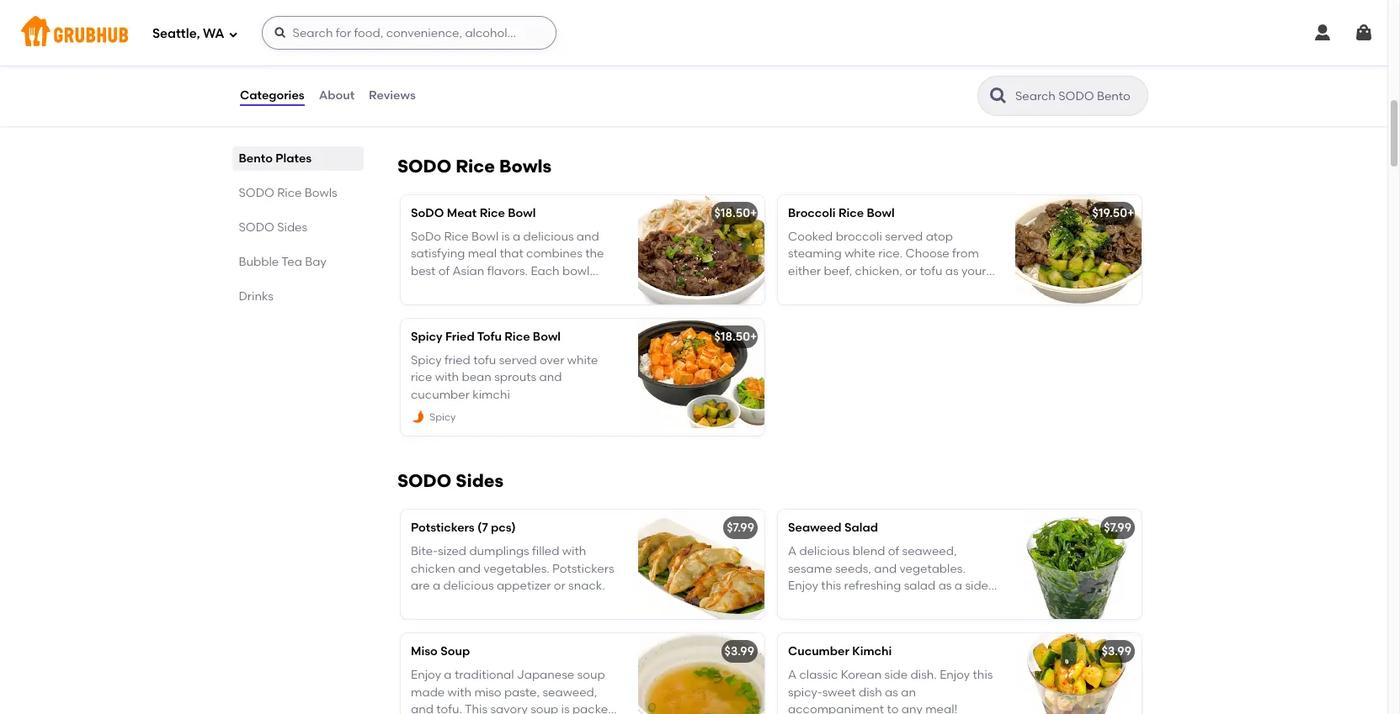 Task type: vqa. For each thing, say whether or not it's contained in the screenshot.
2nd EARN from the bottom of the page
no



Task type: locate. For each thing, give the bounding box(es) containing it.
bowl
[[508, 206, 536, 220], [867, 206, 895, 220], [533, 330, 561, 344]]

svg image
[[1313, 23, 1333, 43]]

white inside spicy fried tofu served over white rice with bean sprouts and cucumber kimchi
[[567, 354, 598, 368]]

tofu up bean
[[473, 354, 496, 368]]

with down fried
[[435, 371, 459, 385]]

cucumber kimchi image
[[1015, 634, 1142, 715]]

1 $3.99 from the left
[[725, 645, 754, 659]]

an up "two"
[[573, 45, 588, 60]]

1 vertical spatial side
[[965, 579, 988, 594]]

0 vertical spatial chicken
[[454, 80, 498, 94]]

chicken,
[[855, 264, 902, 278]]

1 vertical spatial the
[[451, 114, 470, 128]]

$18.50 +
[[714, 206, 757, 220], [714, 330, 757, 344]]

0 horizontal spatial potstickers
[[411, 521, 475, 536]]

1 vegetables. from the left
[[483, 562, 550, 576]]

from
[[952, 247, 979, 261]]

1 beef from the top
[[411, 22, 437, 36]]

0 vertical spatial served
[[885, 230, 923, 244]]

or left snack.
[[554, 579, 566, 594]]

the left hawaiian
[[451, 114, 470, 128]]

this inside a classic korean side dish. enjoy this spicy-sweet dish as an accompaniment to any meal!
[[973, 669, 993, 683]]

0 horizontal spatial white
[[512, 45, 543, 60]]

this
[[821, 579, 841, 594], [973, 669, 993, 683]]

pieces
[[581, 63, 619, 77]]

1 $18.50 + from the top
[[714, 206, 757, 220]]

bowl up over
[[533, 330, 561, 344]]

side inside "a delicious blend of seaweed, sesame seeds, and vegetables. enjoy this refreshing salad as a side dish or an appetizer."
[[965, 579, 988, 594]]

as right salad
[[938, 579, 952, 594]]

over
[[540, 354, 564, 368]]

sides up tea
[[278, 221, 308, 235]]

sweet down juicy
[[449, 97, 482, 111]]

0 vertical spatial cucumber
[[485, 97, 544, 111]]

bite-
[[411, 545, 438, 559]]

0 horizontal spatial svg image
[[228, 29, 238, 39]]

1 horizontal spatial sodo rice bowls
[[397, 156, 552, 177]]

meat
[[447, 206, 477, 220]]

beef for beef bulgogi with white rice, an array of vegetables for a salad, two pieces of juicy chicken potstickers, the tangy-sweet cucumber kimchi and a side of the hawaiian mac salad.
[[411, 45, 437, 60]]

side right salad
[[965, 579, 988, 594]]

categories button
[[239, 66, 305, 126]]

an down seeds,
[[829, 596, 844, 611]]

0 vertical spatial seaweed,
[[902, 545, 957, 559]]

bento up 'for'
[[487, 22, 521, 36]]

0 vertical spatial $18.50
[[714, 206, 750, 220]]

1 horizontal spatial sodo sides
[[397, 471, 504, 492]]

potstickers,
[[501, 80, 566, 94]]

svg image
[[1354, 23, 1374, 43], [273, 26, 287, 40], [228, 29, 238, 39]]

1 horizontal spatial served
[[885, 230, 923, 244]]

bowls up sodo sides tab on the top left of the page
[[305, 186, 338, 200]]

1 a from the top
[[788, 545, 797, 559]]

sodo sides
[[239, 221, 308, 235], [397, 471, 504, 492]]

white right over
[[567, 354, 598, 368]]

white for cooked broccoli served atop steaming white rice. choose from either beef, chicken, or tofu as your protein of preference!
[[845, 247, 876, 261]]

1 vertical spatial bento
[[239, 152, 273, 166]]

kimchi up 'salad.'
[[547, 97, 585, 111]]

sweet up accompaniment
[[822, 686, 856, 700]]

soup right japanese
[[577, 669, 605, 683]]

white up salad,
[[512, 45, 543, 60]]

cucumber up hawaiian
[[485, 97, 544, 111]]

atop
[[926, 230, 953, 244]]

0 vertical spatial dish
[[788, 596, 811, 611]]

bulgogi inside the beef bulgogi with white rice, an array of vegetables for a salad, two pieces of juicy chicken potstickers, the tangy-sweet cucumber kimchi and a side of the hawaiian mac salad.
[[439, 45, 482, 60]]

with up 'for'
[[485, 45, 509, 60]]

enjoy down sesame on the bottom right
[[788, 579, 818, 594]]

0 vertical spatial potstickers
[[411, 521, 475, 536]]

delicious down sized
[[443, 579, 494, 594]]

1 vertical spatial this
[[973, 669, 993, 683]]

of down tangy-
[[437, 114, 448, 128]]

white down broccoli
[[845, 247, 876, 261]]

1 horizontal spatial cucumber
[[485, 97, 544, 111]]

0 horizontal spatial sweet
[[449, 97, 482, 111]]

2 vertical spatial or
[[814, 596, 826, 611]]

enjoy right dish.
[[940, 669, 970, 683]]

0 horizontal spatial delicious
[[443, 579, 494, 594]]

sodo rice bowls up sodo meat rice bowl
[[397, 156, 552, 177]]

served
[[885, 230, 923, 244], [499, 354, 537, 368]]

tofu down choose
[[920, 264, 943, 278]]

a inside "a delicious blend of seaweed, sesame seeds, and vegetables. enjoy this refreshing salad as a side dish or an appetizer."
[[788, 545, 797, 559]]

0 vertical spatial tofu
[[920, 264, 943, 278]]

seaweed, up 'is'
[[543, 686, 597, 700]]

spicy for spicy fried tofu served over white rice with bean sprouts and cucumber kimchi
[[411, 354, 442, 368]]

svg image right wa
[[228, 29, 238, 39]]

2 $18.50 + from the top
[[714, 330, 757, 344]]

0 horizontal spatial served
[[499, 354, 537, 368]]

delicious up sesame on the bottom right
[[799, 545, 850, 559]]

sides up '(7'
[[456, 471, 504, 492]]

bubble tea bay
[[239, 255, 327, 269]]

sodo
[[397, 156, 451, 177], [239, 186, 275, 200], [239, 221, 275, 235], [397, 471, 451, 492]]

sprouts
[[494, 371, 536, 385]]

0 vertical spatial a
[[788, 545, 797, 559]]

1 vertical spatial served
[[499, 354, 537, 368]]

paste,
[[504, 686, 540, 700]]

vegetables. up salad
[[899, 562, 966, 576]]

served up "sprouts"
[[499, 354, 537, 368]]

served up rice.
[[885, 230, 923, 244]]

0 vertical spatial bulgogi
[[440, 22, 484, 36]]

1 horizontal spatial sweet
[[822, 686, 856, 700]]

seaweed,
[[902, 545, 957, 559], [543, 686, 597, 700]]

and up refreshing
[[874, 562, 897, 576]]

an inside "a delicious blend of seaweed, sesame seeds, and vegetables. enjoy this refreshing salad as a side dish or an appetizer."
[[829, 596, 844, 611]]

a right salad
[[955, 579, 962, 594]]

seaweed, up salad
[[902, 545, 957, 559]]

1 vertical spatial potstickers
[[552, 562, 614, 576]]

potstickers up snack.
[[552, 562, 614, 576]]

0 vertical spatial delicious
[[799, 545, 850, 559]]

as up to
[[885, 686, 898, 700]]

main navigation navigation
[[0, 0, 1388, 66]]

and
[[587, 97, 610, 111], [539, 371, 562, 385], [458, 562, 481, 576], [874, 562, 897, 576], [411, 703, 434, 715]]

1 horizontal spatial kimchi
[[547, 97, 585, 111]]

any
[[901, 703, 923, 715]]

chicken down bite-
[[411, 562, 455, 576]]

$18.50 for sodo meat rice bowl image
[[714, 206, 750, 220]]

sodo sides up bubble tea bay
[[239, 221, 308, 235]]

an up any
[[901, 686, 916, 700]]

blend
[[853, 545, 885, 559]]

1 $7.99 from the left
[[727, 521, 754, 536]]

sodo up potstickers (7 pcs)
[[397, 471, 451, 492]]

the down "two"
[[569, 80, 588, 94]]

bento left 'plates'
[[239, 152, 273, 166]]

0 horizontal spatial seaweed,
[[543, 686, 597, 700]]

a right 'for'
[[509, 63, 517, 77]]

of up reviews
[[411, 63, 422, 77]]

seaweed
[[788, 521, 842, 536]]

sodo down bento plates
[[239, 186, 275, 200]]

1 vertical spatial a
[[788, 669, 797, 683]]

chicken down vegetables
[[454, 80, 498, 94]]

1 vertical spatial dish
[[859, 686, 882, 700]]

0 vertical spatial spicy
[[411, 330, 442, 344]]

dish down korean
[[859, 686, 882, 700]]

spicy up rice
[[411, 354, 442, 368]]

1 horizontal spatial or
[[814, 596, 826, 611]]

tofu inside spicy fried tofu served over white rice with bean sprouts and cucumber kimchi
[[473, 354, 496, 368]]

1 vertical spatial bowls
[[305, 186, 338, 200]]

with inside spicy fried tofu served over white rice with bean sprouts and cucumber kimchi
[[435, 371, 459, 385]]

beef bulgogi bento image
[[638, 11, 764, 120]]

a down soup
[[444, 669, 452, 683]]

broccoli rice bowl image
[[1015, 195, 1142, 305]]

1 horizontal spatial bento
[[487, 22, 521, 36]]

either
[[788, 264, 821, 278]]

0 horizontal spatial sodo sides
[[239, 221, 308, 235]]

steaming
[[788, 247, 842, 261]]

a up sesame on the bottom right
[[788, 545, 797, 559]]

2 horizontal spatial side
[[965, 579, 988, 594]]

spicy
[[411, 330, 442, 344], [411, 354, 442, 368], [429, 412, 456, 423]]

1 vertical spatial beef
[[411, 45, 437, 60]]

with inside the beef bulgogi with white rice, an array of vegetables for a salad, two pieces of juicy chicken potstickers, the tangy-sweet cucumber kimchi and a side of the hawaiian mac salad.
[[485, 45, 509, 60]]

enjoy
[[788, 579, 818, 594], [411, 669, 441, 683], [940, 669, 970, 683]]

0 horizontal spatial vegetables.
[[483, 562, 550, 576]]

this right dish.
[[973, 669, 993, 683]]

a right are
[[433, 579, 441, 594]]

0 horizontal spatial tofu
[[473, 354, 496, 368]]

seattle, wa
[[152, 26, 224, 41]]

kimchi down bean
[[473, 388, 510, 402]]

0 horizontal spatial sides
[[278, 221, 308, 235]]

side down tangy-
[[411, 114, 434, 128]]

beef bulgogi with white rice, an array of vegetables for a salad, two pieces of juicy chicken potstickers, the tangy-sweet cucumber kimchi and a side of the hawaiian mac salad.
[[411, 45, 621, 128]]

served inside cooked broccoli served atop steaming white rice. choose from either beef, chicken, or tofu as your protein of preference!
[[885, 230, 923, 244]]

$7.99
[[727, 521, 754, 536], [1104, 521, 1132, 536]]

1 vertical spatial as
[[938, 579, 952, 594]]

beef inside the beef bulgogi with white rice, an array of vegetables for a salad, two pieces of juicy chicken potstickers, the tangy-sweet cucumber kimchi and a side of the hawaiian mac salad.
[[411, 45, 437, 60]]

1 horizontal spatial bowls
[[499, 156, 552, 177]]

1 vertical spatial bulgogi
[[439, 45, 482, 60]]

white inside cooked broccoli served atop steaming white rice. choose from either beef, chicken, or tofu as your protein of preference!
[[845, 247, 876, 261]]

0 vertical spatial beef
[[411, 22, 437, 36]]

or down choose
[[905, 264, 917, 278]]

$18.50
[[714, 206, 750, 220], [714, 330, 750, 344]]

2 horizontal spatial enjoy
[[940, 669, 970, 683]]

seattle,
[[152, 26, 200, 41]]

2 beef from the top
[[411, 45, 437, 60]]

1 vertical spatial seaweed,
[[543, 686, 597, 700]]

delicious inside "a delicious blend of seaweed, sesame seeds, and vegetables. enjoy this refreshing salad as a side dish or an appetizer."
[[799, 545, 850, 559]]

dish inside a classic korean side dish. enjoy this spicy-sweet dish as an accompaniment to any meal!
[[859, 686, 882, 700]]

of right blend
[[888, 545, 899, 559]]

side
[[411, 114, 434, 128], [965, 579, 988, 594], [885, 669, 908, 683]]

soup
[[440, 645, 470, 659]]

rice right tofu
[[505, 330, 530, 344]]

dish down sesame on the bottom right
[[788, 596, 811, 611]]

and up 'salad.'
[[587, 97, 610, 111]]

+
[[750, 206, 757, 220], [1127, 206, 1134, 220], [750, 330, 757, 344]]

reviews button
[[368, 66, 417, 126]]

2 vertical spatial an
[[901, 686, 916, 700]]

0 horizontal spatial sodo rice bowls
[[239, 186, 338, 200]]

bulgogi for bento
[[440, 22, 484, 36]]

sides inside sodo sides tab
[[278, 221, 308, 235]]

1 horizontal spatial dish
[[859, 686, 882, 700]]

enjoy inside enjoy a traditional japanese soup made with miso paste, seaweed, and tofu. this savory soup is pack
[[411, 669, 441, 683]]

vegetables. up 'appetizer'
[[483, 562, 550, 576]]

0 vertical spatial the
[[569, 80, 588, 94]]

tofu.
[[436, 703, 462, 715]]

$19.50
[[1092, 206, 1127, 220]]

chicken inside the beef bulgogi with white rice, an array of vegetables for a salad, two pieces of juicy chicken potstickers, the tangy-sweet cucumber kimchi and a side of the hawaiian mac salad.
[[454, 80, 498, 94]]

spicy right spicy image
[[429, 412, 456, 423]]

1 vertical spatial sodo sides
[[397, 471, 504, 492]]

with inside enjoy a traditional japanese soup made with miso paste, seaweed, and tofu. this savory soup is pack
[[448, 686, 472, 700]]

1 horizontal spatial tofu
[[920, 264, 943, 278]]

traditional
[[455, 669, 514, 683]]

are
[[411, 579, 430, 594]]

0 horizontal spatial an
[[573, 45, 588, 60]]

classic
[[799, 669, 838, 683]]

as
[[945, 264, 959, 278], [938, 579, 952, 594], [885, 686, 898, 700]]

a inside bite-sized dumplings filled with chicken and vegetables. potstickers are a delicious appetizer or snack.
[[433, 579, 441, 594]]

bulgogi
[[440, 22, 484, 36], [439, 45, 482, 60]]

of
[[411, 63, 422, 77], [411, 80, 422, 94], [437, 114, 448, 128], [832, 281, 843, 295], [888, 545, 899, 559]]

and down over
[[539, 371, 562, 385]]

side inside the beef bulgogi with white rice, an array of vegetables for a salad, two pieces of juicy chicken potstickers, the tangy-sweet cucumber kimchi and a side of the hawaiian mac salad.
[[411, 114, 434, 128]]

and inside spicy fried tofu served over white rice with bean sprouts and cucumber kimchi
[[539, 371, 562, 385]]

bulgogi for with
[[439, 45, 482, 60]]

0 vertical spatial white
[[512, 45, 543, 60]]

svg image up 'categories'
[[273, 26, 287, 40]]

white inside the beef bulgogi with white rice, an array of vegetables for a salad, two pieces of juicy chicken potstickers, the tangy-sweet cucumber kimchi and a side of the hawaiian mac salad.
[[512, 45, 543, 60]]

accompaniment
[[788, 703, 884, 715]]

cooked broccoli served atop steaming white rice. choose from either beef, chicken, or tofu as your protein of preference!
[[788, 230, 986, 295]]

0 horizontal spatial bowls
[[305, 186, 338, 200]]

beef bulgogi bento
[[411, 22, 521, 36]]

with up tofu.
[[448, 686, 472, 700]]

Search for food, convenience, alcohol... search field
[[261, 16, 556, 50]]

1 vertical spatial $18.50
[[714, 330, 750, 344]]

1 $18.50 from the top
[[714, 206, 750, 220]]

$3.99 for a classic korean side dish. enjoy this spicy-sweet dish as an accompaniment to any meal!
[[1102, 645, 1132, 659]]

or
[[905, 264, 917, 278], [554, 579, 566, 594], [814, 596, 826, 611]]

miso
[[474, 686, 501, 700]]

tofu
[[477, 330, 502, 344]]

potstickers inside bite-sized dumplings filled with chicken and vegetables. potstickers are a delicious appetizer or snack.
[[552, 562, 614, 576]]

0 horizontal spatial $3.99
[[725, 645, 754, 659]]

a inside "a delicious blend of seaweed, sesame seeds, and vegetables. enjoy this refreshing salad as a side dish or an appetizer."
[[955, 579, 962, 594]]

0 vertical spatial as
[[945, 264, 959, 278]]

0 vertical spatial sweet
[[449, 97, 482, 111]]

soup left 'is'
[[531, 703, 558, 715]]

bowls
[[499, 156, 552, 177], [305, 186, 338, 200]]

2 vertical spatial side
[[885, 669, 908, 683]]

spicy left fried
[[411, 330, 442, 344]]

1 vertical spatial cucumber
[[411, 388, 470, 402]]

cucumber down rice
[[411, 388, 470, 402]]

rice,
[[546, 45, 570, 60]]

sodo up bubble
[[239, 221, 275, 235]]

0 horizontal spatial bento
[[239, 152, 273, 166]]

0 horizontal spatial this
[[821, 579, 841, 594]]

beef
[[411, 22, 437, 36], [411, 45, 437, 60]]

+ for sodo meat rice bowl
[[750, 206, 757, 220]]

potstickers
[[411, 521, 475, 536], [552, 562, 614, 576]]

1 vertical spatial $18.50 +
[[714, 330, 757, 344]]

0 vertical spatial bento
[[487, 22, 521, 36]]

spicy for spicy fried tofu rice bowl
[[411, 330, 442, 344]]

bento
[[487, 22, 521, 36], [239, 152, 273, 166]]

or inside bite-sized dumplings filled with chicken and vegetables. potstickers are a delicious appetizer or snack.
[[554, 579, 566, 594]]

1 vertical spatial or
[[554, 579, 566, 594]]

1 horizontal spatial $3.99
[[1102, 645, 1132, 659]]

2 $18.50 from the top
[[714, 330, 750, 344]]

salad.
[[558, 114, 594, 128]]

potstickers up sized
[[411, 521, 475, 536]]

0 horizontal spatial soup
[[531, 703, 558, 715]]

side inside a classic korean side dish. enjoy this spicy-sweet dish as an accompaniment to any meal!
[[885, 669, 908, 683]]

spicy fried tofu served over white rice with bean sprouts and cucumber kimchi
[[411, 354, 598, 402]]

as down from
[[945, 264, 959, 278]]

of down beef,
[[832, 281, 843, 295]]

a inside a classic korean side dish. enjoy this spicy-sweet dish as an accompaniment to any meal!
[[788, 669, 797, 683]]

0 horizontal spatial kimchi
[[473, 388, 510, 402]]

broccoli rice bowl
[[788, 206, 895, 220]]

1 horizontal spatial side
[[885, 669, 908, 683]]

rice down 'plates'
[[278, 186, 302, 200]]

(7
[[477, 521, 488, 536]]

delicious
[[799, 545, 850, 559], [443, 579, 494, 594]]

sweet
[[449, 97, 482, 111], [822, 686, 856, 700]]

2 horizontal spatial or
[[905, 264, 917, 278]]

1 horizontal spatial $7.99
[[1104, 521, 1132, 536]]

1 vertical spatial white
[[845, 247, 876, 261]]

broccoli
[[788, 206, 836, 220]]

sodo sides up potstickers (7 pcs)
[[397, 471, 504, 492]]

and down made
[[411, 703, 434, 715]]

categories
[[240, 88, 305, 103]]

svg image right svg image
[[1354, 23, 1374, 43]]

protein
[[788, 281, 829, 295]]

$7.99 for bite-sized dumplings filled with chicken and vegetables. potstickers are a delicious appetizer or snack.
[[727, 521, 754, 536]]

cucumber
[[788, 645, 849, 659]]

about
[[319, 88, 355, 103]]

2 vertical spatial as
[[885, 686, 898, 700]]

2 horizontal spatial an
[[901, 686, 916, 700]]

sodo meat rice bowl
[[411, 206, 536, 220]]

0 vertical spatial $18.50 +
[[714, 206, 757, 220]]

this down sesame on the bottom right
[[821, 579, 841, 594]]

1 vertical spatial kimchi
[[473, 388, 510, 402]]

0 vertical spatial side
[[411, 114, 434, 128]]

0 vertical spatial sodo sides
[[239, 221, 308, 235]]

bowls down 'mac'
[[499, 156, 552, 177]]

2 vegetables. from the left
[[899, 562, 966, 576]]

vegetables.
[[483, 562, 550, 576], [899, 562, 966, 576]]

miso
[[411, 645, 438, 659]]

sodo rice bowls
[[397, 156, 552, 177], [239, 186, 338, 200]]

2 a from the top
[[788, 669, 797, 683]]

1 horizontal spatial enjoy
[[788, 579, 818, 594]]

1 horizontal spatial vegetables.
[[899, 562, 966, 576]]

to
[[887, 703, 899, 715]]

and down sized
[[458, 562, 481, 576]]

for
[[491, 63, 506, 77]]

1 vertical spatial spicy
[[411, 354, 442, 368]]

spicy inside spicy fried tofu served over white rice with bean sprouts and cucumber kimchi
[[411, 354, 442, 368]]

1 horizontal spatial delicious
[[799, 545, 850, 559]]

of inside "a delicious blend of seaweed, sesame seeds, and vegetables. enjoy this refreshing salad as a side dish or an appetizer."
[[888, 545, 899, 559]]

0 vertical spatial or
[[905, 264, 917, 278]]

or inside "a delicious blend of seaweed, sesame seeds, and vegetables. enjoy this refreshing salad as a side dish or an appetizer."
[[814, 596, 826, 611]]

1 vertical spatial tofu
[[473, 354, 496, 368]]

sodo rice bowls down 'plates'
[[239, 186, 338, 200]]

drinks tab
[[239, 288, 357, 306]]

0 horizontal spatial $7.99
[[727, 521, 754, 536]]

or down sesame on the bottom right
[[814, 596, 826, 611]]

with right filled
[[562, 545, 586, 559]]

a up the 'spicy-'
[[788, 669, 797, 683]]

2 $3.99 from the left
[[1102, 645, 1132, 659]]

0 horizontal spatial dish
[[788, 596, 811, 611]]

2 $7.99 from the left
[[1104, 521, 1132, 536]]

tofu
[[920, 264, 943, 278], [473, 354, 496, 368]]

beef for beef bulgogi bento
[[411, 22, 437, 36]]

1 horizontal spatial an
[[829, 596, 844, 611]]

seaweed, inside enjoy a traditional japanese soup made with miso paste, seaweed, and tofu. this savory soup is pack
[[543, 686, 597, 700]]

cucumber kimchi
[[788, 645, 892, 659]]

2 horizontal spatial white
[[845, 247, 876, 261]]

dish inside "a delicious blend of seaweed, sesame seeds, and vegetables. enjoy this refreshing salad as a side dish or an appetizer."
[[788, 596, 811, 611]]

a for a delicious blend of seaweed, sesame seeds, and vegetables. enjoy this refreshing salad as a side dish or an appetizer.
[[788, 545, 797, 559]]

and inside bite-sized dumplings filled with chicken and vegetables. potstickers are a delicious appetizer or snack.
[[458, 562, 481, 576]]

enjoy up made
[[411, 669, 441, 683]]

seaweed salad image
[[1015, 510, 1142, 620]]

a
[[788, 545, 797, 559], [788, 669, 797, 683]]

1 vertical spatial sodo rice bowls
[[239, 186, 338, 200]]

sodo inside tab
[[239, 221, 275, 235]]

chicken
[[454, 80, 498, 94], [411, 562, 455, 576]]

juicy
[[425, 80, 451, 94]]

side left dish.
[[885, 669, 908, 683]]

1 vertical spatial sweet
[[822, 686, 856, 700]]



Task type: describe. For each thing, give the bounding box(es) containing it.
a classic korean side dish. enjoy this spicy-sweet dish as an accompaniment to any meal!
[[788, 669, 993, 715]]

snack.
[[568, 579, 605, 594]]

broccoli
[[836, 230, 882, 244]]

miso soup image
[[638, 634, 764, 715]]

Search SODO Bento search field
[[1014, 88, 1142, 104]]

appetizer
[[497, 579, 551, 594]]

an inside the beef bulgogi with white rice, an array of vegetables for a salad, two pieces of juicy chicken potstickers, the tangy-sweet cucumber kimchi and a side of the hawaiian mac salad.
[[573, 45, 588, 60]]

0 vertical spatial sodo rice bowls
[[397, 156, 552, 177]]

miso soup
[[411, 645, 470, 659]]

sodo sides tab
[[239, 219, 357, 237]]

a delicious blend of seaweed, sesame seeds, and vegetables. enjoy this refreshing salad as a side dish or an appetizer.
[[788, 545, 988, 611]]

sesame
[[788, 562, 832, 576]]

kimchi
[[852, 645, 892, 659]]

rice right the meat
[[480, 206, 505, 220]]

$18.50 + for spicy fried tofu rice bowl image
[[714, 330, 757, 344]]

enjoy inside a classic korean side dish. enjoy this spicy-sweet dish as an accompaniment to any meal!
[[940, 669, 970, 683]]

0 horizontal spatial the
[[451, 114, 470, 128]]

appetizer.
[[847, 596, 903, 611]]

enjoy a traditional japanese soup made with miso paste, seaweed, and tofu. this savory soup is pack
[[411, 669, 616, 715]]

a for a classic korean side dish. enjoy this spicy-sweet dish as an accompaniment to any meal!
[[788, 669, 797, 683]]

beef,
[[824, 264, 852, 278]]

seaweed, inside "a delicious blend of seaweed, sesame seeds, and vegetables. enjoy this refreshing salad as a side dish or an appetizer."
[[902, 545, 957, 559]]

sized
[[438, 545, 466, 559]]

japanese
[[517, 669, 574, 683]]

kimchi inside the beef bulgogi with white rice, an array of vegetables for a salad, two pieces of juicy chicken potstickers, the tangy-sweet cucumber kimchi and a side of the hawaiian mac salad.
[[547, 97, 585, 111]]

a down pieces on the left
[[613, 97, 621, 111]]

2 vertical spatial spicy
[[429, 412, 456, 423]]

seeds,
[[835, 562, 871, 576]]

1 horizontal spatial svg image
[[273, 26, 287, 40]]

sodo rice bowls inside tab
[[239, 186, 338, 200]]

sodo
[[411, 206, 444, 220]]

2 horizontal spatial svg image
[[1354, 23, 1374, 43]]

white for spicy fried tofu served over white rice with bean sprouts and cucumber kimchi
[[567, 354, 598, 368]]

tangy-
[[411, 97, 449, 111]]

meal!
[[925, 703, 957, 715]]

bubble
[[239, 255, 279, 269]]

dumplings
[[469, 545, 529, 559]]

dish.
[[911, 669, 937, 683]]

$18.50 + for sodo meat rice bowl image
[[714, 206, 757, 220]]

bubble tea bay tab
[[239, 253, 357, 271]]

sodo sides inside tab
[[239, 221, 308, 235]]

refreshing
[[844, 579, 901, 594]]

vegetables. inside "a delicious blend of seaweed, sesame seeds, and vegetables. enjoy this refreshing salad as a side dish or an appetizer."
[[899, 562, 966, 576]]

wa
[[203, 26, 224, 41]]

chicken inside bite-sized dumplings filled with chicken and vegetables. potstickers are a delicious appetizer or snack.
[[411, 562, 455, 576]]

salad
[[904, 579, 936, 594]]

of left juicy
[[411, 80, 422, 94]]

fried
[[445, 354, 470, 368]]

spicy fried tofu rice bowl image
[[638, 319, 764, 428]]

bowl up broccoli
[[867, 206, 895, 220]]

seaweed salad
[[788, 521, 878, 536]]

$7.99 for a delicious blend of seaweed, sesame seeds, and vegetables. enjoy this refreshing salad as a side dish or an appetizer.
[[1104, 521, 1132, 536]]

this
[[465, 703, 488, 715]]

tofu inside cooked broccoli served atop steaming white rice. choose from either beef, chicken, or tofu as your protein of preference!
[[920, 264, 943, 278]]

bento inside tab
[[239, 152, 273, 166]]

$3.99 for enjoy a traditional japanese soup made with miso paste, seaweed, and tofu. this savory soup is pack
[[725, 645, 754, 659]]

reviews
[[369, 88, 416, 103]]

enjoy inside "a delicious blend of seaweed, sesame seeds, and vegetables. enjoy this refreshing salad as a side dish or an appetizer."
[[788, 579, 818, 594]]

two
[[557, 63, 578, 77]]

sodo rice bowls tab
[[239, 184, 357, 202]]

and inside enjoy a traditional japanese soup made with miso paste, seaweed, and tofu. this savory soup is pack
[[411, 703, 434, 715]]

this inside "a delicious blend of seaweed, sesame seeds, and vegetables. enjoy this refreshing salad as a side dish or an appetizer."
[[821, 579, 841, 594]]

filled
[[532, 545, 559, 559]]

vegetables. inside bite-sized dumplings filled with chicken and vegetables. potstickers are a delicious appetizer or snack.
[[483, 562, 550, 576]]

your
[[962, 264, 986, 278]]

bay
[[305, 255, 327, 269]]

spicy fried tofu rice bowl
[[411, 330, 561, 344]]

spicy image
[[411, 410, 426, 425]]

rice.
[[878, 247, 903, 261]]

sweet inside the beef bulgogi with white rice, an array of vegetables for a salad, two pieces of juicy chicken potstickers, the tangy-sweet cucumber kimchi and a side of the hawaiian mac salad.
[[449, 97, 482, 111]]

rice
[[411, 371, 432, 385]]

savory
[[490, 703, 528, 715]]

pcs)
[[491, 521, 516, 536]]

vegetables
[[425, 63, 488, 77]]

plates
[[276, 152, 312, 166]]

search icon image
[[988, 86, 1009, 106]]

and inside the beef bulgogi with white rice, an array of vegetables for a salad, two pieces of juicy chicken potstickers, the tangy-sweet cucumber kimchi and a side of the hawaiian mac salad.
[[587, 97, 610, 111]]

mac
[[530, 114, 555, 128]]

bowl right the meat
[[508, 206, 536, 220]]

as inside cooked broccoli served atop steaming white rice. choose from either beef, chicken, or tofu as your protein of preference!
[[945, 264, 959, 278]]

drinks
[[239, 290, 274, 304]]

bite-sized dumplings filled with chicken and vegetables. potstickers are a delicious appetizer or snack.
[[411, 545, 614, 594]]

cucumber inside spicy fried tofu served over white rice with bean sprouts and cucumber kimchi
[[411, 388, 470, 402]]

1 horizontal spatial soup
[[577, 669, 605, 683]]

delicious inside bite-sized dumplings filled with chicken and vegetables. potstickers are a delicious appetizer or snack.
[[443, 579, 494, 594]]

1 vertical spatial soup
[[531, 703, 558, 715]]

a inside enjoy a traditional japanese soup made with miso paste, seaweed, and tofu. this savory soup is pack
[[444, 669, 452, 683]]

spicy-
[[788, 686, 822, 700]]

tea
[[282, 255, 303, 269]]

as inside a classic korean side dish. enjoy this spicy-sweet dish as an accompaniment to any meal!
[[885, 686, 898, 700]]

an inside a classic korean side dish. enjoy this spicy-sweet dish as an accompaniment to any meal!
[[901, 686, 916, 700]]

sodo meat rice bowl image
[[638, 195, 764, 305]]

with inside bite-sized dumplings filled with chicken and vegetables. potstickers are a delicious appetizer or snack.
[[562, 545, 586, 559]]

potstickers (7 pcs) image
[[638, 510, 764, 620]]

preference!
[[846, 281, 912, 295]]

sodo inside tab
[[239, 186, 275, 200]]

or inside cooked broccoli served atop steaming white rice. choose from either beef, chicken, or tofu as your protein of preference!
[[905, 264, 917, 278]]

kalbi bento image
[[1015, 11, 1142, 120]]

bento plates
[[239, 152, 312, 166]]

salad
[[844, 521, 878, 536]]

sodo up sodo
[[397, 156, 451, 177]]

array
[[591, 45, 621, 60]]

salad,
[[520, 63, 554, 77]]

bean
[[462, 371, 492, 385]]

served inside spicy fried tofu served over white rice with bean sprouts and cucumber kimchi
[[499, 354, 537, 368]]

0 vertical spatial bowls
[[499, 156, 552, 177]]

cucumber inside the beef bulgogi with white rice, an array of vegetables for a salad, two pieces of juicy chicken potstickers, the tangy-sweet cucumber kimchi and a side of the hawaiian mac salad.
[[485, 97, 544, 111]]

korean
[[841, 669, 882, 683]]

rice up broccoli
[[838, 206, 864, 220]]

kimchi inside spicy fried tofu served over white rice with bean sprouts and cucumber kimchi
[[473, 388, 510, 402]]

cooked
[[788, 230, 833, 244]]

1 horizontal spatial sides
[[456, 471, 504, 492]]

$19.50 +
[[1092, 206, 1134, 220]]

bowls inside sodo rice bowls tab
[[305, 186, 338, 200]]

fried
[[445, 330, 475, 344]]

+ for broccoli rice bowl
[[1127, 206, 1134, 220]]

as inside "a delicious blend of seaweed, sesame seeds, and vegetables. enjoy this refreshing salad as a side dish or an appetizer."
[[938, 579, 952, 594]]

choose
[[905, 247, 949, 261]]

hawaiian
[[473, 114, 527, 128]]

rice inside tab
[[278, 186, 302, 200]]

$18.50 for spicy fried tofu rice bowl image
[[714, 330, 750, 344]]

bento plates tab
[[239, 150, 357, 168]]

rice up sodo meat rice bowl
[[456, 156, 495, 177]]

of inside cooked broccoli served atop steaming white rice. choose from either beef, chicken, or tofu as your protein of preference!
[[832, 281, 843, 295]]

potstickers (7 pcs)
[[411, 521, 516, 536]]

sweet inside a classic korean side dish. enjoy this spicy-sweet dish as an accompaniment to any meal!
[[822, 686, 856, 700]]

about button
[[318, 66, 355, 126]]

is
[[561, 703, 570, 715]]

and inside "a delicious blend of seaweed, sesame seeds, and vegetables. enjoy this refreshing salad as a side dish or an appetizer."
[[874, 562, 897, 576]]



